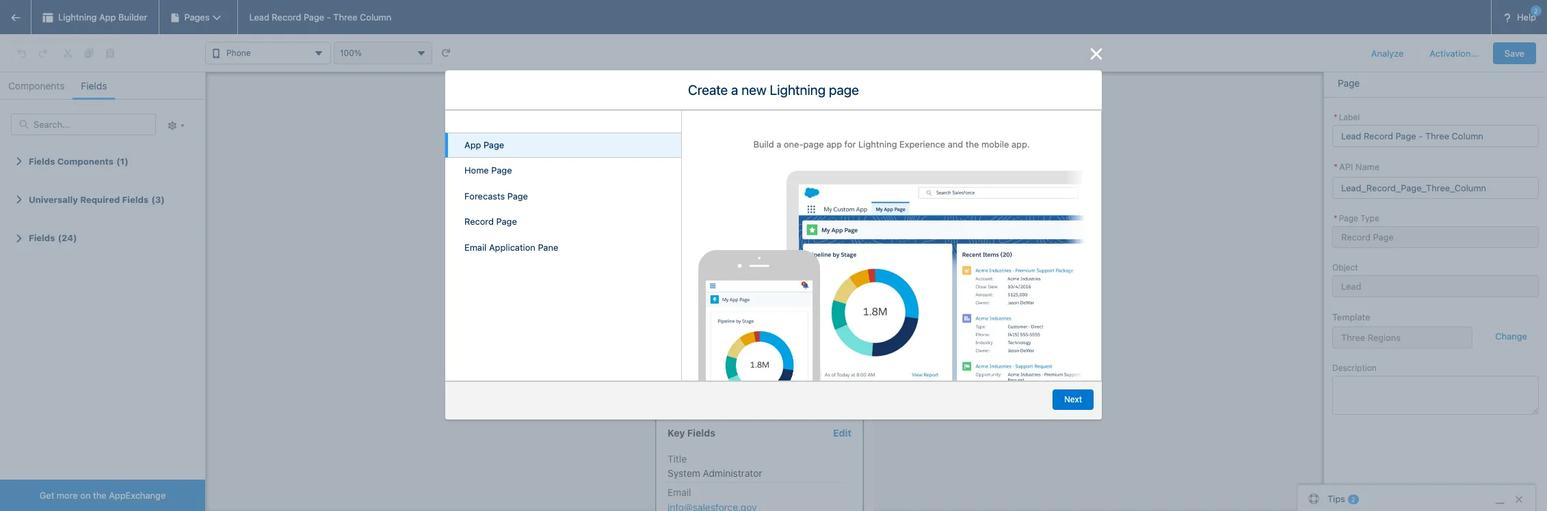 Task type: locate. For each thing, give the bounding box(es) containing it.
0 vertical spatial 2
[[1535, 7, 1539, 15]]

analyze
[[1372, 48, 1404, 59]]

* left api
[[1334, 161, 1338, 172]]

help
[[1518, 12, 1537, 23]]

* api name
[[1334, 161, 1380, 172]]

app left builder
[[99, 12, 116, 23]]

2 inside the help 2
[[1535, 7, 1539, 15]]

Search... search field
[[11, 114, 156, 135]]

0 vertical spatial record
[[272, 12, 301, 23]]

page up for
[[829, 82, 859, 98]]

1 vertical spatial the
[[93, 491, 106, 502]]

page right home in the left of the page
[[492, 165, 512, 176]]

save button
[[1494, 42, 1537, 64]]

2 for tips
[[1352, 496, 1356, 504]]

* left label
[[1334, 112, 1338, 122]]

type
[[1361, 213, 1380, 223]]

1 horizontal spatial 2
[[1535, 7, 1539, 15]]

help 2
[[1518, 7, 1539, 23]]

forecasts page
[[465, 191, 528, 202]]

0 vertical spatial app
[[99, 12, 116, 23]]

1 vertical spatial page
[[804, 139, 824, 150]]

tab list
[[0, 73, 205, 100]]

2 right tips
[[1352, 496, 1356, 504]]

lightning right for
[[859, 139, 897, 150]]

2 up save button
[[1535, 7, 1539, 15]]

forecasts page link
[[445, 184, 681, 209]]

* for * api name
[[1334, 161, 1338, 172]]

group
[[11, 42, 54, 64], [57, 42, 121, 64]]

1 vertical spatial a
[[777, 139, 782, 150]]

for
[[845, 139, 856, 150]]

1 horizontal spatial page
[[829, 82, 859, 98]]

lightning left builder
[[58, 12, 97, 23]]

page up home page
[[484, 139, 504, 150]]

activation... button
[[1419, 42, 1491, 64]]

lead record page - three column
[[249, 12, 392, 23]]

app up home in the left of the page
[[465, 139, 481, 150]]

record right the lead
[[272, 12, 301, 23]]

None text field
[[1333, 177, 1540, 199], [1333, 226, 1540, 248], [1333, 177, 1540, 199], [1333, 226, 1540, 248]]

tips 2
[[1328, 494, 1356, 505]]

3 * from the top
[[1334, 213, 1338, 223]]

page for * page type
[[1340, 213, 1359, 223]]

1 vertical spatial app
[[465, 139, 481, 150]]

page left -
[[304, 12, 324, 23]]

save
[[1505, 48, 1525, 59]]

forecasts
[[465, 191, 505, 202]]

2 vertical spatial lightning
[[859, 139, 897, 150]]

* left type
[[1334, 213, 1338, 223]]

* page type
[[1334, 213, 1380, 223]]

create
[[688, 82, 728, 98]]

page
[[829, 82, 859, 98], [804, 139, 824, 150]]

2 inside the tips 2
[[1352, 496, 1356, 504]]

record up email
[[465, 216, 494, 227]]

lightning app builder
[[58, 12, 147, 23]]

1 horizontal spatial a
[[777, 139, 782, 150]]

next
[[1065, 394, 1083, 405]]

1 horizontal spatial app
[[465, 139, 481, 150]]

0 horizontal spatial group
[[11, 42, 54, 64]]

0 vertical spatial a
[[732, 82, 739, 98]]

page for forecasts page
[[508, 191, 528, 202]]

more
[[57, 491, 78, 502]]

0 vertical spatial lightning
[[58, 12, 97, 23]]

*
[[1334, 112, 1338, 122], [1334, 161, 1338, 172], [1334, 213, 1338, 223]]

lead
[[249, 12, 269, 23]]

a for one-
[[777, 139, 782, 150]]

a left one- at right
[[777, 139, 782, 150]]

the
[[966, 139, 979, 150], [93, 491, 106, 502]]

name
[[1356, 161, 1380, 172]]

application
[[489, 242, 536, 253]]

2 vertical spatial *
[[1334, 213, 1338, 223]]

home page
[[465, 165, 512, 176]]

pages
[[184, 12, 210, 23]]

page left app
[[804, 139, 824, 150]]

1 horizontal spatial lightning
[[770, 82, 826, 98]]

the right and
[[966, 139, 979, 150]]

page for home page
[[492, 165, 512, 176]]

1 vertical spatial record
[[465, 216, 494, 227]]

page up the email application pane
[[496, 216, 517, 227]]

page for app page
[[484, 139, 504, 150]]

1 horizontal spatial the
[[966, 139, 979, 150]]

page left type
[[1340, 213, 1359, 223]]

page
[[304, 12, 324, 23], [1338, 77, 1360, 89], [484, 139, 504, 150], [492, 165, 512, 176], [508, 191, 528, 202], [1340, 213, 1359, 223], [496, 216, 517, 227]]

app
[[99, 12, 116, 23], [465, 139, 481, 150]]

lightning
[[58, 12, 97, 23], [770, 82, 826, 98], [859, 139, 897, 150]]

1 horizontal spatial group
[[57, 42, 121, 64]]

1 vertical spatial lightning
[[770, 82, 826, 98]]

pane
[[538, 242, 559, 253]]

2 horizontal spatial lightning
[[859, 139, 897, 150]]

create a new lightning page
[[688, 82, 859, 98]]

0 vertical spatial page
[[829, 82, 859, 98]]

record page
[[465, 216, 517, 227]]

build a one-page app for lightning experience and the mobile app.
[[754, 139, 1030, 150]]

builder
[[118, 12, 147, 23]]

a for new
[[732, 82, 739, 98]]

a
[[732, 82, 739, 98], [777, 139, 782, 150]]

0 vertical spatial *
[[1334, 112, 1338, 122]]

0 horizontal spatial record
[[272, 12, 301, 23]]

1 vertical spatial 2
[[1352, 496, 1356, 504]]

object
[[1333, 262, 1359, 273]]

email application pane
[[465, 242, 559, 253]]

0 horizontal spatial lightning
[[58, 12, 97, 23]]

1 * from the top
[[1334, 112, 1338, 122]]

1 vertical spatial *
[[1334, 161, 1338, 172]]

page right forecasts
[[508, 191, 528, 202]]

0 horizontal spatial the
[[93, 491, 106, 502]]

0 horizontal spatial a
[[732, 82, 739, 98]]

a left new
[[732, 82, 739, 98]]

lightning right new
[[770, 82, 826, 98]]

2 * from the top
[[1334, 161, 1338, 172]]

2
[[1535, 7, 1539, 15], [1352, 496, 1356, 504]]

0 horizontal spatial 2
[[1352, 496, 1356, 504]]

app
[[827, 139, 842, 150]]

email
[[465, 242, 487, 253]]

None text field
[[1333, 125, 1540, 147]]

-
[[327, 12, 331, 23]]

record
[[272, 12, 301, 23], [465, 216, 494, 227]]

page for record page
[[496, 216, 517, 227]]

the right the on
[[93, 491, 106, 502]]



Task type: describe. For each thing, give the bounding box(es) containing it.
pages link
[[159, 0, 238, 34]]

record page link
[[445, 209, 681, 235]]

2 for help
[[1535, 7, 1539, 15]]

build
[[754, 139, 774, 150]]

change button
[[1484, 325, 1540, 349]]

0 horizontal spatial page
[[804, 139, 824, 150]]

one-
[[784, 139, 804, 150]]

three
[[333, 12, 358, 23]]

0 horizontal spatial app
[[99, 12, 116, 23]]

mobile
[[982, 139, 1010, 150]]

0 vertical spatial the
[[966, 139, 979, 150]]

activation...
[[1430, 48, 1479, 59]]

phone
[[226, 48, 251, 58]]

app page link
[[445, 132, 681, 158]]

inverse image
[[1089, 46, 1105, 62]]

on
[[80, 491, 91, 502]]

Object text field
[[1333, 275, 1540, 297]]

new
[[742, 82, 767, 98]]

1 horizontal spatial record
[[465, 216, 494, 227]]

column
[[360, 12, 392, 23]]

and
[[948, 139, 964, 150]]

page up label
[[1338, 77, 1360, 89]]

the inside button
[[93, 491, 106, 502]]

next link
[[1053, 390, 1094, 410]]

api
[[1340, 161, 1354, 172]]

home
[[465, 165, 489, 176]]

* label
[[1334, 112, 1361, 122]]

appexchange
[[109, 491, 166, 502]]

home page link
[[445, 158, 681, 184]]

get more on the appexchange button
[[0, 480, 205, 512]]

description
[[1333, 363, 1377, 374]]

template
[[1333, 312, 1371, 323]]

tips
[[1328, 494, 1346, 505]]

get more on the appexchange
[[39, 491, 166, 502]]

1 group from the left
[[11, 42, 54, 64]]

phone button
[[205, 42, 331, 65]]

get
[[39, 491, 54, 502]]

app.
[[1012, 139, 1030, 150]]

label
[[1340, 112, 1361, 122]]

experience
[[900, 139, 946, 150]]

Description text field
[[1333, 376, 1540, 415]]

email application pane link
[[445, 235, 681, 261]]

* for * label
[[1334, 112, 1338, 122]]

* for * page type
[[1334, 213, 1338, 223]]

change
[[1496, 331, 1528, 342]]

2 group from the left
[[57, 42, 121, 64]]

Template text field
[[1333, 327, 1473, 349]]

app page
[[465, 139, 504, 150]]

analyze button
[[1360, 42, 1416, 64]]



Task type: vqa. For each thing, say whether or not it's contained in the screenshot.
bottom from
no



